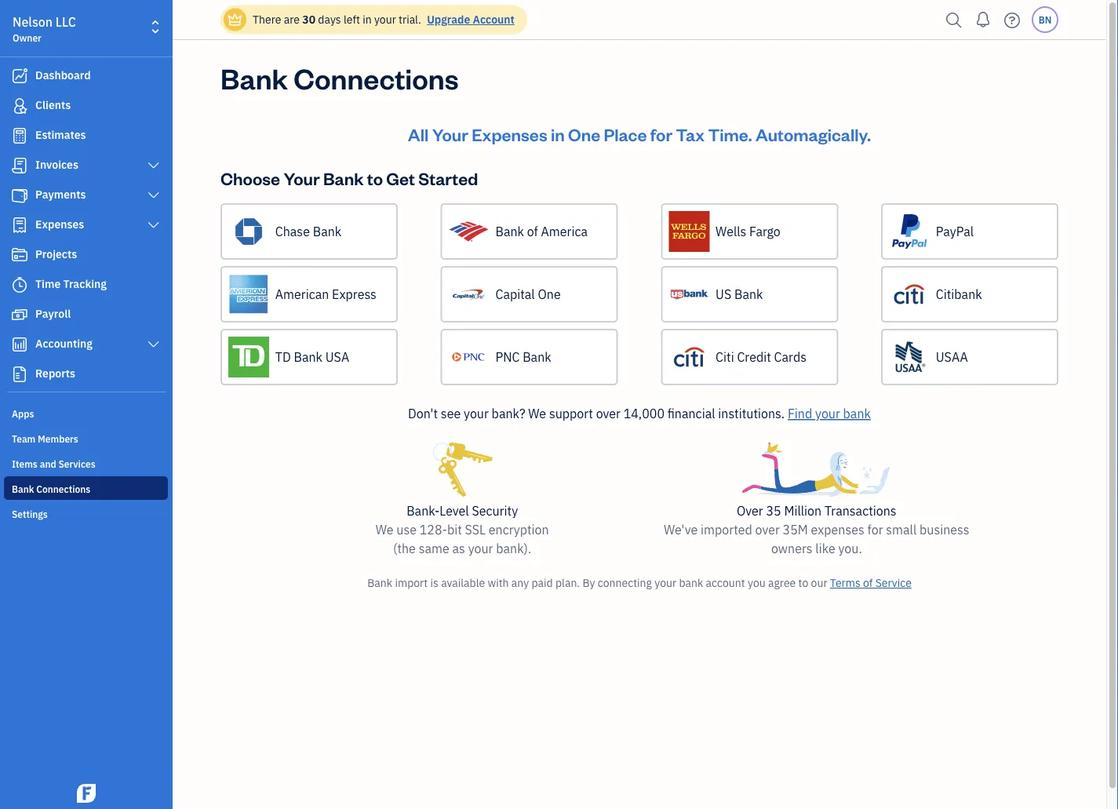 Task type: describe. For each thing, give the bounding box(es) containing it.
fargo
[[750, 223, 781, 240]]

automagically.
[[756, 123, 871, 145]]

0 vertical spatial of
[[527, 223, 538, 240]]

your for choose
[[284, 167, 320, 189]]

pnc
[[496, 349, 520, 365]]

payments link
[[4, 181, 168, 210]]

items
[[12, 458, 38, 470]]

1 horizontal spatial bank connections
[[221, 59, 459, 96]]

express
[[332, 286, 377, 303]]

time
[[35, 277, 61, 291]]

don't see your bank? we support over 14,000 financial institutions. find your bank
[[408, 405, 871, 422]]

0 horizontal spatial one
[[538, 286, 561, 303]]

connecting
[[598, 576, 652, 590]]

invoices
[[35, 157, 78, 172]]

tax
[[676, 123, 705, 145]]

agree
[[768, 576, 796, 590]]

1 vertical spatial to
[[799, 576, 809, 590]]

nelson llc owner
[[13, 14, 76, 44]]

bank connections link
[[4, 476, 168, 500]]

bank right 'chase'
[[313, 223, 342, 240]]

plan.
[[556, 576, 580, 590]]

main element
[[0, 0, 212, 809]]

payroll
[[35, 306, 71, 321]]

same
[[419, 540, 450, 557]]

team members
[[12, 432, 78, 445]]

usa
[[326, 349, 349, 365]]

0 vertical spatial one
[[568, 123, 601, 145]]

1 vertical spatial in
[[551, 123, 565, 145]]

dashboard link
[[4, 62, 168, 90]]

settings
[[12, 508, 48, 520]]

with
[[488, 576, 509, 590]]

items and services
[[12, 458, 96, 470]]

go to help image
[[1000, 8, 1025, 32]]

bank-
[[407, 503, 440, 519]]

account
[[473, 12, 515, 27]]

estimates
[[35, 128, 86, 142]]

usaa
[[936, 349, 968, 365]]

your inside bank-level security we use 128-bit ssl encryption (the same as your bank).
[[468, 540, 493, 557]]

bank right us on the right of page
[[735, 286, 763, 303]]

chart image
[[10, 337, 29, 352]]

tracking
[[63, 277, 107, 291]]

expenses
[[811, 522, 865, 538]]

wells fargo
[[716, 223, 781, 240]]

imported
[[701, 522, 753, 538]]

time tracking link
[[4, 271, 168, 299]]

american
[[275, 286, 329, 303]]

support
[[549, 405, 593, 422]]

level
[[440, 503, 469, 519]]

american express
[[275, 286, 377, 303]]

financial
[[668, 405, 715, 422]]

bank).
[[496, 540, 532, 557]]

ssl
[[465, 522, 486, 538]]

available
[[441, 576, 485, 590]]

by
[[583, 576, 595, 590]]

apps
[[12, 407, 34, 420]]

expenses inside main element
[[35, 217, 84, 232]]

there are 30 days left in your trial. upgrade account
[[253, 12, 515, 27]]

bank left import
[[367, 576, 393, 590]]

0 vertical spatial we
[[528, 405, 546, 422]]

owner
[[13, 31, 41, 44]]

for inside over 35 million transactions we've imported over 35m expenses for small business owners like you.
[[868, 522, 883, 538]]

use
[[397, 522, 417, 538]]

items and services link
[[4, 451, 168, 475]]

over for 14,000
[[596, 405, 621, 422]]

million
[[784, 503, 822, 519]]

choose your bank to get started
[[221, 167, 478, 189]]

bank right pnc
[[523, 349, 552, 365]]

terms of service link
[[830, 576, 912, 590]]

our
[[811, 576, 828, 590]]

invoices link
[[4, 151, 168, 180]]

14,000
[[624, 405, 665, 422]]

bank left america
[[496, 223, 524, 240]]

0 horizontal spatial to
[[367, 167, 383, 189]]

bank right the "td"
[[294, 349, 323, 365]]

team members link
[[4, 426, 168, 450]]

projects
[[35, 247, 77, 261]]

there
[[253, 12, 281, 27]]

money image
[[10, 307, 29, 323]]

chevron large down image for accounting
[[146, 338, 161, 351]]

don't
[[408, 405, 438, 422]]

settings link
[[4, 502, 168, 525]]

and
[[40, 458, 56, 470]]

chevron large down image for invoices
[[146, 159, 161, 172]]

1 horizontal spatial expenses
[[472, 123, 548, 145]]

bank left get
[[323, 167, 364, 189]]

td bank usa
[[275, 349, 349, 365]]

bit
[[447, 522, 462, 538]]

chevron large down image for expenses
[[146, 219, 161, 232]]

bank connections inside main element
[[12, 483, 91, 495]]

started
[[419, 167, 478, 189]]

invoice image
[[10, 158, 29, 173]]

import
[[395, 576, 428, 590]]

owners
[[771, 540, 813, 557]]

your right connecting
[[655, 576, 677, 590]]

see
[[441, 405, 461, 422]]

chevron large down image
[[146, 189, 161, 202]]

bank down there
[[221, 59, 288, 96]]

credit
[[737, 349, 771, 365]]

bank-level security we use 128-bit ssl encryption (the same as your bank).
[[376, 503, 549, 557]]

apps link
[[4, 401, 168, 425]]

we've
[[664, 522, 698, 538]]

1 horizontal spatial connections
[[294, 59, 459, 96]]

crown image
[[227, 11, 243, 28]]

pnc bank
[[496, 349, 552, 365]]

time tracking
[[35, 277, 107, 291]]



Task type: locate. For each thing, give the bounding box(es) containing it.
0 horizontal spatial bank
[[679, 576, 703, 590]]

1 vertical spatial one
[[538, 286, 561, 303]]

small
[[886, 522, 917, 538]]

america
[[541, 223, 588, 240]]

reports
[[35, 366, 75, 381]]

search image
[[942, 8, 967, 32]]

0 horizontal spatial of
[[527, 223, 538, 240]]

dashboard image
[[10, 68, 29, 84]]

timer image
[[10, 277, 29, 293]]

payment image
[[10, 188, 29, 203]]

0 vertical spatial to
[[367, 167, 383, 189]]

bank down items
[[12, 483, 34, 495]]

bank import is available with any paid plan. by connecting your bank account you agree to our terms of service
[[367, 576, 912, 590]]

your right all
[[432, 123, 468, 145]]

over
[[596, 405, 621, 422], [756, 522, 780, 538]]

choose
[[221, 167, 280, 189]]

expenses down payments
[[35, 217, 84, 232]]

bank?
[[492, 405, 526, 422]]

your down ssl
[[468, 540, 493, 557]]

bank connections
[[221, 59, 459, 96], [12, 483, 91, 495]]

in right left on the top of the page
[[363, 12, 372, 27]]

all
[[408, 123, 429, 145]]

connections inside "bank connections" link
[[36, 483, 91, 495]]

over for 35m
[[756, 522, 780, 538]]

dashboard
[[35, 68, 91, 82]]

0 vertical spatial connections
[[294, 59, 459, 96]]

one right capital
[[538, 286, 561, 303]]

0 horizontal spatial in
[[363, 12, 372, 27]]

left
[[344, 12, 360, 27]]

0 vertical spatial expenses
[[472, 123, 548, 145]]

service
[[876, 576, 912, 590]]

project image
[[10, 247, 29, 263]]

estimates link
[[4, 122, 168, 150]]

for down transactions
[[868, 522, 883, 538]]

chevron large down image inside accounting link
[[146, 338, 161, 351]]

0 horizontal spatial we
[[376, 522, 394, 538]]

connections
[[294, 59, 459, 96], [36, 483, 91, 495]]

like
[[816, 540, 836, 557]]

bank left account
[[679, 576, 703, 590]]

your for all
[[432, 123, 468, 145]]

(the
[[393, 540, 416, 557]]

we inside bank-level security we use 128-bit ssl encryption (the same as your bank).
[[376, 522, 394, 538]]

to left 'our'
[[799, 576, 809, 590]]

trial.
[[399, 12, 421, 27]]

find
[[788, 405, 812, 422]]

1 vertical spatial of
[[863, 576, 873, 590]]

over left 14,000
[[596, 405, 621, 422]]

transactions
[[825, 503, 897, 519]]

accounting
[[35, 336, 93, 351]]

of
[[527, 223, 538, 240], [863, 576, 873, 590]]

1 horizontal spatial your
[[432, 123, 468, 145]]

for
[[651, 123, 673, 145], [868, 522, 883, 538]]

35m
[[783, 522, 808, 538]]

1 horizontal spatial to
[[799, 576, 809, 590]]

expenses up the started
[[472, 123, 548, 145]]

2 vertical spatial chevron large down image
[[146, 338, 161, 351]]

you
[[748, 576, 766, 590]]

1 chevron large down image from the top
[[146, 159, 161, 172]]

all your expenses in one place for tax time. automagically.
[[408, 123, 871, 145]]

1 horizontal spatial in
[[551, 123, 565, 145]]

your left trial.
[[374, 12, 396, 27]]

1 horizontal spatial over
[[756, 522, 780, 538]]

1 vertical spatial bank connections
[[12, 483, 91, 495]]

1 horizontal spatial for
[[868, 522, 883, 538]]

payroll link
[[4, 301, 168, 329]]

your right choose
[[284, 167, 320, 189]]

accounting link
[[4, 330, 168, 359]]

chevron large down image down payroll "link"
[[146, 338, 161, 351]]

bank right the find
[[843, 405, 871, 422]]

find your bank link
[[788, 405, 871, 422]]

bank connections down days at left top
[[221, 59, 459, 96]]

0 vertical spatial bank connections
[[221, 59, 459, 96]]

get
[[386, 167, 415, 189]]

30
[[302, 12, 316, 27]]

0 vertical spatial for
[[651, 123, 673, 145]]

in left place
[[551, 123, 565, 145]]

bank of america
[[496, 223, 588, 240]]

bank inside main element
[[12, 483, 34, 495]]

days
[[318, 12, 341, 27]]

bn
[[1039, 13, 1052, 26]]

0 horizontal spatial connections
[[36, 483, 91, 495]]

expenses link
[[4, 211, 168, 239]]

your right the find
[[815, 405, 840, 422]]

chase
[[275, 223, 310, 240]]

capital
[[496, 286, 535, 303]]

upgrade account link
[[424, 12, 515, 27]]

chevron large down image
[[146, 159, 161, 172], [146, 219, 161, 232], [146, 338, 161, 351]]

1 vertical spatial over
[[756, 522, 780, 538]]

1 vertical spatial we
[[376, 522, 394, 538]]

0 vertical spatial over
[[596, 405, 621, 422]]

1 vertical spatial for
[[868, 522, 883, 538]]

you.
[[839, 540, 862, 557]]

as
[[452, 540, 465, 557]]

0 horizontal spatial bank connections
[[12, 483, 91, 495]]

in
[[363, 12, 372, 27], [551, 123, 565, 145]]

1 horizontal spatial bank
[[843, 405, 871, 422]]

nelson
[[13, 14, 53, 30]]

freshbooks image
[[74, 784, 99, 803]]

projects link
[[4, 241, 168, 269]]

llc
[[56, 14, 76, 30]]

connections down there are 30 days left in your trial. upgrade account
[[294, 59, 459, 96]]

is
[[430, 576, 439, 590]]

we right bank?
[[528, 405, 546, 422]]

your
[[432, 123, 468, 145], [284, 167, 320, 189]]

report image
[[10, 367, 29, 382]]

us
[[716, 286, 732, 303]]

1 vertical spatial chevron large down image
[[146, 219, 161, 232]]

td
[[275, 349, 291, 365]]

wells
[[716, 223, 747, 240]]

estimate image
[[10, 128, 29, 144]]

to
[[367, 167, 383, 189], [799, 576, 809, 590]]

institutions.
[[718, 405, 785, 422]]

we left "use"
[[376, 522, 394, 538]]

1 vertical spatial connections
[[36, 483, 91, 495]]

for left tax
[[651, 123, 673, 145]]

your
[[374, 12, 396, 27], [464, 405, 489, 422], [815, 405, 840, 422], [468, 540, 493, 557], [655, 576, 677, 590]]

one left place
[[568, 123, 601, 145]]

clients link
[[4, 92, 168, 120]]

client image
[[10, 98, 29, 114]]

encryption
[[489, 522, 549, 538]]

notifications image
[[971, 4, 996, 35]]

citibank
[[936, 286, 982, 303]]

chevron large down image down chevron large down image
[[146, 219, 161, 232]]

over inside over 35 million transactions we've imported over 35m expenses for small business owners like you.
[[756, 522, 780, 538]]

any
[[512, 576, 529, 590]]

1 horizontal spatial we
[[528, 405, 546, 422]]

128-
[[420, 522, 447, 538]]

over 35 million transactions we've imported over 35m expenses for small business owners like you.
[[664, 503, 970, 557]]

0 horizontal spatial expenses
[[35, 217, 84, 232]]

services
[[58, 458, 96, 470]]

1 vertical spatial bank
[[679, 576, 703, 590]]

0 vertical spatial in
[[363, 12, 372, 27]]

expenses
[[472, 123, 548, 145], [35, 217, 84, 232]]

0 horizontal spatial your
[[284, 167, 320, 189]]

clients
[[35, 98, 71, 112]]

security
[[472, 503, 518, 519]]

0 vertical spatial chevron large down image
[[146, 159, 161, 172]]

of left america
[[527, 223, 538, 240]]

0 horizontal spatial for
[[651, 123, 673, 145]]

your right 'see'
[[464, 405, 489, 422]]

citi credit cards
[[716, 349, 807, 365]]

1 vertical spatial expenses
[[35, 217, 84, 232]]

0 vertical spatial your
[[432, 123, 468, 145]]

3 chevron large down image from the top
[[146, 338, 161, 351]]

0 vertical spatial bank
[[843, 405, 871, 422]]

expense image
[[10, 217, 29, 233]]

to left get
[[367, 167, 383, 189]]

1 vertical spatial your
[[284, 167, 320, 189]]

upgrade
[[427, 12, 470, 27]]

over down '35'
[[756, 522, 780, 538]]

2 chevron large down image from the top
[[146, 219, 161, 232]]

of right terms
[[863, 576, 873, 590]]

chase bank
[[275, 223, 342, 240]]

bank connections down items and services
[[12, 483, 91, 495]]

business
[[920, 522, 970, 538]]

connections down items and services
[[36, 483, 91, 495]]

are
[[284, 12, 300, 27]]

terms
[[830, 576, 861, 590]]

1 horizontal spatial one
[[568, 123, 601, 145]]

chevron large down image up chevron large down image
[[146, 159, 161, 172]]

bank
[[221, 59, 288, 96], [323, 167, 364, 189], [313, 223, 342, 240], [496, 223, 524, 240], [735, 286, 763, 303], [294, 349, 323, 365], [523, 349, 552, 365], [12, 483, 34, 495], [367, 576, 393, 590]]

0 horizontal spatial over
[[596, 405, 621, 422]]

1 horizontal spatial of
[[863, 576, 873, 590]]



Task type: vqa. For each thing, say whether or not it's contained in the screenshot.
"See" at the left bottom
yes



